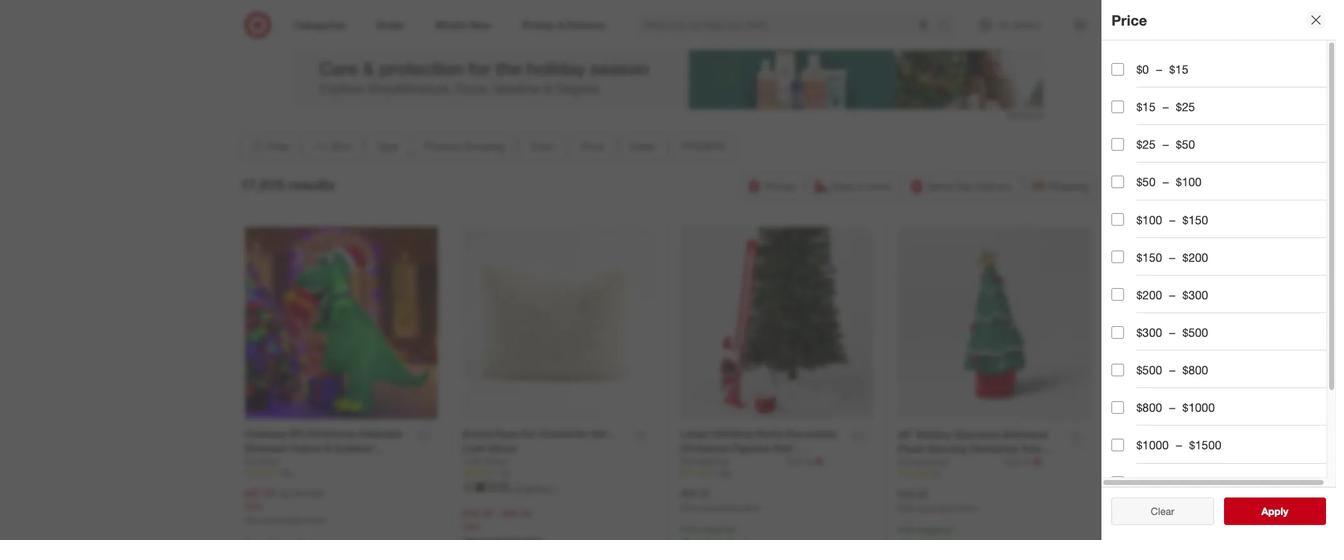 Task type: locate. For each thing, give the bounding box(es) containing it.
1 horizontal spatial *
[[951, 525, 954, 536]]

$300 down $150  –  $200
[[1183, 288, 1208, 302]]

when inside $30.00 when purchased online
[[898, 504, 917, 514]]

$200  –  $300 checkbox
[[1112, 289, 1124, 301]]

only for christmas
[[1003, 457, 1021, 468]]

- inside 20" battery operated animated plush dancing christmas tree sculpture - wondershop™ green
[[947, 457, 951, 469]]

- right set
[[610, 428, 614, 440]]

free shipping * down $65.00 when purchased online
[[680, 524, 737, 535]]

0 horizontal spatial free shipping *
[[680, 524, 737, 535]]

$15
[[1169, 62, 1188, 76], [1137, 100, 1156, 114]]

dancing
[[927, 443, 967, 455]]

1 horizontal spatial $100
[[1176, 175, 1202, 189]]

1 horizontal spatial only at ¬
[[1003, 456, 1042, 469]]

wondershop™ down climbing
[[680, 456, 746, 469]]

christmas down large
[[680, 442, 729, 454]]

1 vertical spatial lush
[[463, 456, 482, 467]]

$200 right $200  –  $300 checkbox
[[1137, 288, 1162, 302]]

$0
[[1137, 62, 1149, 76]]

¬
[[815, 456, 824, 468], [1033, 456, 1042, 469]]

$500  –  $800 checkbox
[[1112, 364, 1124, 376]]

2 horizontal spatial purchased
[[920, 504, 955, 514]]

shop
[[831, 180, 855, 192]]

online down 262 link
[[740, 504, 760, 513]]

costway 6ft christmas inflatable dinosaur indoor & outdoor christmas decoration image
[[245, 227, 438, 420], [245, 227, 438, 420]]

fpo/apo
[[682, 140, 725, 152]]

¬ down tree on the right of page
[[1033, 456, 1042, 469]]

0 horizontal spatial ¬
[[815, 456, 824, 468]]

20" battery operated animated plush dancing christmas tree sculpture - wondershop™ green
[[898, 428, 1051, 469]]

0 horizontal spatial $300
[[1137, 325, 1162, 340]]

1 horizontal spatial wondershop
[[898, 457, 948, 468]]

results
[[288, 176, 335, 193]]

$150  –  $200 checkbox
[[1112, 251, 1124, 264]]

$30.00
[[898, 488, 928, 500]]

0 horizontal spatial sale
[[245, 501, 262, 512]]

wondershop link for sculpture
[[898, 456, 1001, 469]]

sale for $55.99
[[245, 501, 262, 512]]

1 horizontal spatial $1000
[[1183, 401, 1215, 415]]

only at ¬ down tree on the right of page
[[1003, 456, 1042, 469]]

green
[[1022, 457, 1051, 469]]

sale for $43.49
[[463, 521, 480, 532]]

search button
[[932, 11, 962, 41]]

0 horizontal spatial *
[[733, 524, 737, 535]]

faux
[[496, 428, 518, 440]]

free shipping *
[[680, 524, 737, 535], [898, 525, 954, 536]]

1 vertical spatial $500
[[1137, 363, 1162, 377]]

free shipping * for $30.00
[[898, 525, 954, 536]]

1 vertical spatial $25
[[1137, 137, 1156, 152]]

when down $30.00
[[898, 504, 917, 514]]

0 vertical spatial $800
[[1183, 363, 1208, 377]]

free for $30.00
[[898, 525, 915, 536]]

0 horizontal spatial $1500
[[1137, 476, 1169, 490]]

&
[[324, 442, 331, 454]]

shipping for $65.00
[[700, 524, 733, 535]]

wondershop™ inside 20" battery operated animated plush dancing christmas tree sculpture - wondershop™ green
[[953, 457, 1019, 469]]

shipping down $65.00 when purchased online
[[700, 524, 733, 535]]

63
[[284, 469, 292, 478]]

2 costway from the top
[[245, 456, 279, 467]]

sale down $55.99
[[245, 501, 262, 512]]

battery
[[916, 428, 952, 441]]

filter
[[267, 140, 289, 152]]

1 horizontal spatial free
[[898, 525, 915, 536]]

$50 right $50  –  $100 option at the top right
[[1137, 175, 1156, 189]]

1 vertical spatial sale
[[463, 521, 480, 532]]

price right color button
[[581, 140, 604, 152]]

52
[[501, 469, 510, 478]]

lush
[[463, 442, 486, 454], [463, 456, 482, 467]]

type button
[[366, 132, 409, 160]]

1 horizontal spatial only
[[1003, 457, 1021, 468]]

purchased down "reg"
[[266, 516, 302, 526]]

1 vertical spatial $100
[[1137, 212, 1162, 227]]

sale inside $43.49 - $84.40 sale
[[463, 521, 480, 532]]

1 lush from the top
[[463, 442, 486, 454]]

online for $30.00
[[957, 504, 977, 514]]

online inside $65.00 when purchased online
[[740, 504, 760, 513]]

wondershop
[[680, 456, 730, 467], [898, 457, 948, 468]]

1 horizontal spatial $200
[[1183, 250, 1208, 264]]

wondershop link up 262
[[680, 456, 783, 468]]

$1500  –  $5000 checkbox
[[1112, 477, 1124, 489]]

6ft
[[289, 428, 304, 440]]

0 horizontal spatial at
[[805, 456, 813, 467]]

price inside button
[[581, 140, 604, 152]]

- inside the "large climbing santa decorative christmas figurine red - wondershop™"
[[795, 442, 799, 454]]

1 horizontal spatial price
[[1112, 11, 1147, 29]]

0 horizontal spatial online
[[304, 516, 324, 526]]

christmas inside 20" battery operated animated plush dancing christmas tree sculpture - wondershop™ green
[[970, 443, 1018, 455]]

purchased inside $55.99 reg $159.99 sale when purchased online
[[266, 516, 302, 526]]

20" battery operated animated plush dancing christmas tree sculpture - wondershop™ green image
[[898, 227, 1091, 420], [898, 227, 1091, 420]]

online inside $30.00 when purchased online
[[957, 504, 977, 514]]

262
[[719, 469, 732, 478]]

purchased
[[702, 504, 738, 513], [920, 504, 955, 514], [266, 516, 302, 526]]

$800 right $800  –  $1000 checkbox
[[1137, 401, 1162, 415]]

1 horizontal spatial online
[[740, 504, 760, 513]]

52 link
[[463, 468, 655, 479]]

6
[[937, 469, 941, 479]]

$200
[[1183, 250, 1208, 264], [1137, 288, 1162, 302]]

* down $30.00 when purchased online
[[951, 525, 954, 536]]

0 horizontal spatial free
[[680, 524, 698, 535]]

purchased down $30.00
[[920, 504, 955, 514]]

christmas down the operated
[[970, 443, 1018, 455]]

product grouping button
[[414, 132, 515, 160]]

1 horizontal spatial $150
[[1183, 212, 1208, 227]]

$25 right $25  –  $50 option
[[1137, 137, 1156, 152]]

1 costway from the top
[[245, 428, 286, 440]]

purchased down $65.00
[[702, 504, 738, 513]]

0 vertical spatial $50
[[1176, 137, 1195, 152]]

- right $43.49 at bottom
[[495, 507, 499, 520]]

only for red
[[785, 456, 803, 467]]

$1500 up $5000 at the right bottom of the page
[[1189, 438, 1222, 453]]

fpo/apo button
[[671, 132, 736, 160]]

purchased for $30.00
[[920, 504, 955, 514]]

262 link
[[680, 468, 873, 479]]

wondershop up 262
[[680, 456, 730, 467]]

lush left decor at left bottom
[[463, 456, 482, 467]]

20" battery operated animated plush dancing christmas tree sculpture - wondershop™ green link
[[898, 428, 1062, 469]]

decoration
[[297, 456, 349, 469]]

shipping for $30.00
[[918, 525, 951, 536]]

$1500 up clear
[[1137, 476, 1169, 490]]

0 horizontal spatial purchased
[[266, 516, 302, 526]]

$100 up "$100  –  $150"
[[1176, 175, 1202, 189]]

0 vertical spatial $300
[[1183, 288, 1208, 302]]

costway inside costway 6ft christmas inflatable dinosaur indoor & outdoor christmas decoration
[[245, 428, 286, 440]]

$50 up $50  –  $100
[[1176, 137, 1195, 152]]

online inside $55.99 reg $159.99 sale when purchased online
[[304, 516, 324, 526]]

0 horizontal spatial when
[[245, 516, 264, 526]]

$800 up $800  –  $1000
[[1183, 363, 1208, 377]]

color
[[531, 140, 555, 152]]

$1000
[[1183, 401, 1215, 415], [1137, 438, 1169, 453]]

costway up dinosaur
[[245, 428, 286, 440]]

1 horizontal spatial $50
[[1176, 137, 1195, 152]]

$150 right $150  –  $200 option
[[1137, 250, 1162, 264]]

1 horizontal spatial wondershop link
[[898, 456, 1001, 469]]

1 vertical spatial $150
[[1137, 250, 1162, 264]]

$500 right $500  –  $800 option
[[1137, 363, 1162, 377]]

0 vertical spatial costway
[[245, 428, 286, 440]]

$200 up $200  –  $300
[[1183, 250, 1208, 264]]

1 vertical spatial costway
[[245, 456, 279, 467]]

free for $65.00
[[680, 524, 698, 535]]

shipping
[[1048, 180, 1088, 192]]

0 horizontal spatial price
[[581, 140, 604, 152]]

- inside emma faux fur comforter set - lush décor
[[610, 428, 614, 440]]

$25 up "$25  –  $50"
[[1176, 100, 1195, 114]]

free down $65.00
[[680, 524, 698, 535]]

1 horizontal spatial wondershop™
[[953, 457, 1019, 469]]

¬ down decorative
[[815, 456, 824, 468]]

$300
[[1183, 288, 1208, 302], [1137, 325, 1162, 340]]

$500 up $500  –  $800
[[1183, 325, 1208, 340]]

wondershop™ down the operated
[[953, 457, 1019, 469]]

0 vertical spatial $200
[[1183, 250, 1208, 264]]

-
[[610, 428, 614, 440], [795, 442, 799, 454], [947, 457, 951, 469], [495, 507, 499, 520]]

0 horizontal spatial only at ¬
[[785, 456, 824, 468]]

price up $0  –  $15 'option'
[[1112, 11, 1147, 29]]

apply button
[[1224, 498, 1326, 525]]

0 horizontal spatial $15
[[1137, 100, 1156, 114]]

grouping
[[463, 140, 504, 152]]

wondershop link
[[680, 456, 783, 468], [898, 456, 1001, 469]]

free shipping * for $65.00
[[680, 524, 737, 535]]

wondershop down plush
[[898, 457, 948, 468]]

1 vertical spatial $1000
[[1137, 438, 1169, 453]]

$1000 up $1000  –  $1500
[[1183, 401, 1215, 415]]

* down $65.00 when purchased online
[[733, 524, 737, 535]]

0 horizontal spatial $100
[[1137, 212, 1162, 227]]

$800
[[1183, 363, 1208, 377], [1137, 401, 1162, 415]]

*
[[733, 524, 737, 535], [951, 525, 954, 536]]

shipping down $30.00 when purchased online
[[918, 525, 951, 536]]

1 horizontal spatial $500
[[1183, 325, 1208, 340]]

$800  –  $1000 checkbox
[[1112, 401, 1124, 414]]

$150 up $150  –  $200
[[1183, 212, 1208, 227]]

$15 right $0
[[1169, 62, 1188, 76]]

1 horizontal spatial ¬
[[1033, 456, 1042, 469]]

1 horizontal spatial sale
[[463, 521, 480, 532]]

1 horizontal spatial $1500
[[1189, 438, 1222, 453]]

$800  –  $1000
[[1137, 401, 1215, 415]]

costway down dinosaur
[[245, 456, 279, 467]]

shipping
[[700, 524, 733, 535], [918, 525, 951, 536]]

1 horizontal spatial when
[[680, 504, 700, 513]]

large climbing santa decorative christmas figurine red - wondershop™
[[680, 428, 837, 469]]

sale down $43.49 at bottom
[[463, 521, 480, 532]]

emma
[[463, 428, 493, 440]]

0 horizontal spatial $50
[[1137, 175, 1156, 189]]

online down $159.99
[[304, 516, 324, 526]]

0 horizontal spatial only
[[785, 456, 803, 467]]

only down "red"
[[785, 456, 803, 467]]

sculpture
[[898, 457, 944, 469]]

$200  –  $300
[[1137, 288, 1208, 302]]

1 horizontal spatial shipping
[[918, 525, 951, 536]]

$1000 right $1000  –  $1500 option
[[1137, 438, 1169, 453]]

sponsored
[[1006, 110, 1043, 119]]

$1000  –  $1500
[[1137, 438, 1222, 453]]

$50
[[1176, 137, 1195, 152], [1137, 175, 1156, 189]]

wondershop™
[[680, 456, 746, 469], [953, 457, 1019, 469]]

lush down the emma
[[463, 442, 486, 454]]

$500
[[1183, 325, 1208, 340], [1137, 363, 1162, 377]]

sale inside $55.99 reg $159.99 sale when purchased online
[[245, 501, 262, 512]]

1 horizontal spatial at
[[1023, 457, 1031, 468]]

2 horizontal spatial online
[[957, 504, 977, 514]]

price inside dialog
[[1112, 11, 1147, 29]]

1 vertical spatial $800
[[1137, 401, 1162, 415]]

0 horizontal spatial shipping
[[700, 524, 733, 535]]

sale
[[245, 501, 262, 512], [463, 521, 480, 532]]

clear
[[1151, 505, 1175, 518]]

animated
[[1002, 428, 1047, 441]]

0 vertical spatial price
[[1112, 11, 1147, 29]]

0 horizontal spatial wondershop
[[680, 456, 730, 467]]

0 horizontal spatial wondershop link
[[680, 456, 783, 468]]

$15 right $15  –  $25 option
[[1137, 100, 1156, 114]]

- right "red"
[[795, 442, 799, 454]]

$100
[[1176, 175, 1202, 189], [1137, 212, 1162, 227]]

online down "6" link
[[957, 504, 977, 514]]

costway for costway 6ft christmas inflatable dinosaur indoor & outdoor christmas decoration
[[245, 428, 286, 440]]

red
[[773, 442, 792, 454]]

when down $65.00
[[680, 504, 700, 513]]

$100 right $100  –  $150 option
[[1137, 212, 1162, 227]]

1 vertical spatial $300
[[1137, 325, 1162, 340]]

$43.49
[[463, 507, 493, 520]]

$500  –  $800
[[1137, 363, 1208, 377]]

1 horizontal spatial $25
[[1176, 100, 1195, 114]]

at down decorative
[[805, 456, 813, 467]]

free down $30.00
[[898, 525, 915, 536]]

indoor
[[291, 442, 322, 454]]

0 horizontal spatial $25
[[1137, 137, 1156, 152]]

wondershop link down dancing
[[898, 456, 1001, 469]]

free shipping * down $30.00 when purchased online
[[898, 525, 954, 536]]

at down tree on the right of page
[[1023, 457, 1031, 468]]

0 horizontal spatial wondershop™
[[680, 456, 746, 469]]

tree
[[1021, 443, 1041, 455]]

0 vertical spatial $500
[[1183, 325, 1208, 340]]

$150
[[1183, 212, 1208, 227], [1137, 250, 1162, 264]]

$0  –  $15
[[1137, 62, 1188, 76]]

christmas up &
[[307, 428, 356, 440]]

only up "6" link
[[1003, 457, 1021, 468]]

advertisement region
[[293, 47, 1043, 109]]

1 horizontal spatial free shipping *
[[898, 525, 954, 536]]

christmas
[[307, 428, 356, 440], [680, 442, 729, 454], [970, 443, 1018, 455], [245, 456, 294, 469]]

1 horizontal spatial purchased
[[702, 504, 738, 513]]

0 vertical spatial lush
[[463, 442, 486, 454]]

at for tree
[[1023, 457, 1031, 468]]

when down $55.99
[[245, 516, 264, 526]]

0 vertical spatial $15
[[1169, 62, 1188, 76]]

¬ for tree
[[1033, 456, 1042, 469]]

$300 right $300  –  $500 checkbox
[[1137, 325, 1162, 340]]

when inside $65.00 when purchased online
[[680, 504, 700, 513]]

$25
[[1176, 100, 1195, 114], [1137, 137, 1156, 152]]

1 vertical spatial price
[[581, 140, 604, 152]]

purchased inside $30.00 when purchased online
[[920, 504, 955, 514]]

- down dancing
[[947, 457, 951, 469]]

emma faux fur comforter set - lush décor image
[[463, 227, 655, 420], [463, 227, 655, 420]]

only at ¬ down "red"
[[785, 456, 824, 468]]

2 horizontal spatial when
[[898, 504, 917, 514]]

purchased inside $65.00 when purchased online
[[702, 504, 738, 513]]

large climbing santa decorative christmas figurine red - wondershop™ image
[[680, 227, 873, 420], [680, 227, 873, 420]]

0 horizontal spatial $200
[[1137, 288, 1162, 302]]

0 vertical spatial sale
[[245, 501, 262, 512]]

0 vertical spatial $1500
[[1189, 438, 1222, 453]]

color button
[[520, 132, 566, 160]]

shop in store
[[831, 180, 891, 192]]

price
[[1112, 11, 1147, 29], [581, 140, 604, 152]]

comforter
[[539, 428, 588, 440]]

only at ¬
[[785, 456, 824, 468], [1003, 456, 1042, 469]]

shipping button
[[1025, 172, 1096, 200]]

0 horizontal spatial $500
[[1137, 363, 1162, 377]]



Task type: describe. For each thing, give the bounding box(es) containing it.
reg
[[277, 488, 290, 499]]

costway for costway
[[245, 456, 279, 467]]

$159.99
[[293, 488, 324, 499]]

emma faux fur comforter set - lush décor link
[[463, 427, 626, 456]]

$15  –  $25 checkbox
[[1112, 101, 1124, 113]]

only at ¬ for -
[[785, 456, 824, 468]]

fur
[[521, 428, 536, 440]]

What can we help you find? suggestions appear below search field
[[636, 11, 941, 39]]

large climbing santa decorative christmas figurine red - wondershop™ link
[[680, 427, 844, 469]]

$55.99 reg $159.99 sale when purchased online
[[245, 487, 324, 526]]

type
[[377, 140, 398, 152]]

$84.40
[[502, 507, 532, 520]]

product grouping
[[425, 140, 504, 152]]

- inside $43.49 - $84.40 sale
[[495, 507, 499, 520]]

$1500  –  $5000
[[1137, 476, 1222, 490]]

purchased for $65.00
[[702, 504, 738, 513]]

store
[[868, 180, 891, 192]]

same day delivery button
[[904, 172, 1020, 200]]

wondershop link for wondershop™
[[680, 456, 783, 468]]

climbing
[[710, 428, 753, 440]]

when for $30.00
[[898, 504, 917, 514]]

emma faux fur comforter set - lush décor
[[463, 428, 614, 454]]

when inside $55.99 reg $159.99 sale when purchased online
[[245, 516, 264, 526]]

when for $65.00
[[680, 504, 700, 513]]

large
[[680, 428, 708, 440]]

lush decor link
[[463, 456, 508, 468]]

only at ¬ for tree
[[1003, 456, 1042, 469]]

décor
[[489, 442, 517, 454]]

1 vertical spatial $200
[[1137, 288, 1162, 302]]

set
[[591, 428, 607, 440]]

wondershop™ inside the "large climbing santa decorative christmas figurine red - wondershop™"
[[680, 456, 746, 469]]

$50  –  $100
[[1137, 175, 1202, 189]]

$300  –  $500 checkbox
[[1112, 326, 1124, 339]]

¬ for -
[[815, 456, 824, 468]]

0 horizontal spatial $150
[[1137, 250, 1162, 264]]

day
[[956, 180, 973, 192]]

1 vertical spatial $15
[[1137, 100, 1156, 114]]

deals button
[[620, 132, 666, 160]]

1 horizontal spatial $300
[[1183, 288, 1208, 302]]

* for $65.00
[[733, 524, 737, 535]]

decorative
[[786, 428, 837, 440]]

costway 6ft christmas inflatable dinosaur indoor & outdoor christmas decoration
[[245, 428, 403, 469]]

0 horizontal spatial $1000
[[1137, 438, 1169, 453]]

pickup button
[[741, 172, 803, 200]]

lush decor
[[463, 456, 508, 467]]

$150  –  $200
[[1137, 250, 1208, 264]]

clear button
[[1112, 498, 1214, 525]]

0 vertical spatial $100
[[1176, 175, 1202, 189]]

costway link
[[245, 456, 279, 468]]

christmas inside the "large climbing santa decorative christmas figurine red - wondershop™"
[[680, 442, 729, 454]]

0 vertical spatial $1000
[[1183, 401, 1215, 415]]

* for $30.00
[[951, 525, 954, 536]]

1 horizontal spatial $800
[[1183, 363, 1208, 377]]

dinosaur
[[245, 442, 288, 454]]

apply
[[1262, 505, 1288, 518]]

1 vertical spatial $1500
[[1137, 476, 1169, 490]]

sort button
[[303, 132, 361, 160]]

$300  –  $500
[[1137, 325, 1208, 340]]

$1000  –  $1500 checkbox
[[1112, 439, 1124, 452]]

$100  –  $150
[[1137, 212, 1208, 227]]

$65.00 when purchased online
[[680, 487, 760, 513]]

1 horizontal spatial $15
[[1169, 62, 1188, 76]]

$100  –  $150 checkbox
[[1112, 213, 1124, 226]]

$0  –  $15 checkbox
[[1112, 63, 1124, 75]]

$43.49 - $84.40 sale
[[463, 507, 532, 532]]

price dialog
[[1102, 0, 1336, 540]]

$65.00
[[680, 487, 710, 499]]

pickup
[[765, 180, 795, 192]]

1 vertical spatial $50
[[1137, 175, 1156, 189]]

inflatable
[[359, 428, 403, 440]]

decor
[[484, 456, 508, 467]]

price button
[[571, 132, 615, 160]]

delivery
[[976, 180, 1012, 192]]

$25  –  $50 checkbox
[[1112, 138, 1124, 151]]

at for -
[[805, 456, 813, 467]]

20"
[[898, 428, 914, 441]]

wondershop for plush
[[898, 457, 948, 468]]

$50  –  $100 checkbox
[[1112, 176, 1124, 188]]

wondershop for christmas
[[680, 456, 730, 467]]

figurine
[[732, 442, 771, 454]]

$55.99
[[245, 487, 275, 499]]

deals
[[630, 140, 655, 152]]

$5000
[[1189, 476, 1222, 490]]

same
[[927, 180, 953, 192]]

63 link
[[245, 468, 438, 479]]

christmas down dinosaur
[[245, 456, 294, 469]]

operated
[[955, 428, 999, 441]]

outdoor
[[334, 442, 373, 454]]

$25  –  $50
[[1137, 137, 1195, 152]]

sort
[[332, 140, 351, 152]]

2 lush from the top
[[463, 456, 482, 467]]

in
[[858, 180, 865, 192]]

0 vertical spatial $25
[[1176, 100, 1195, 114]]

online for $65.00
[[740, 504, 760, 513]]

$15  –  $25
[[1137, 100, 1195, 114]]

product
[[425, 140, 460, 152]]

lush inside emma faux fur comforter set - lush décor
[[463, 442, 486, 454]]

costway 6ft christmas inflatable dinosaur indoor & outdoor christmas decoration link
[[245, 427, 408, 469]]

santa
[[755, 428, 783, 440]]

0 horizontal spatial $800
[[1137, 401, 1162, 415]]

0 vertical spatial $150
[[1183, 212, 1208, 227]]

search
[[932, 20, 962, 32]]

17,915 results
[[240, 176, 335, 193]]

$30.00 when purchased online
[[898, 488, 977, 514]]

plush
[[898, 443, 924, 455]]

6 link
[[898, 469, 1091, 480]]

17,915
[[240, 176, 284, 193]]

shop in store button
[[808, 172, 899, 200]]



Task type: vqa. For each thing, say whether or not it's contained in the screenshot.
left "Grocery" Button
no



